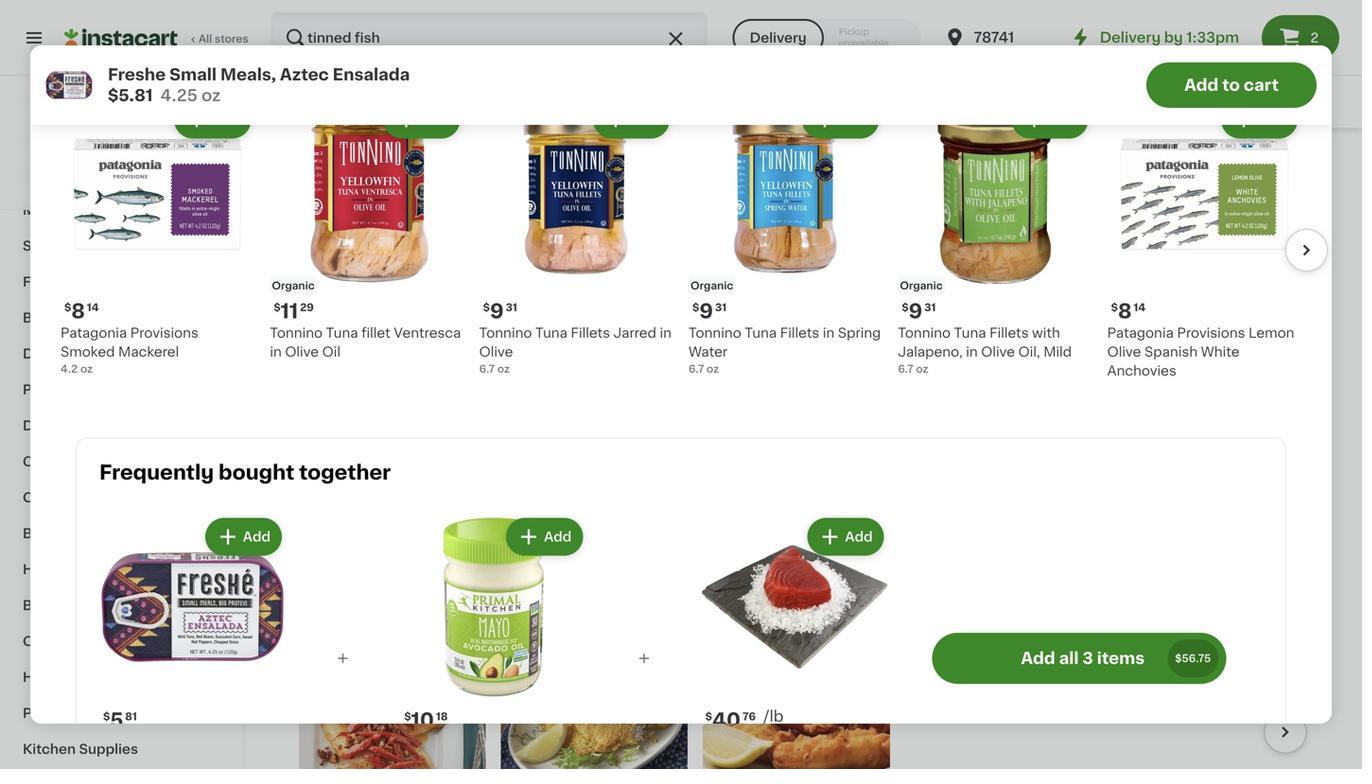 Task type: describe. For each thing, give the bounding box(es) containing it.
items
[[1097, 650, 1145, 667]]

9 for tonnino tuna fillets jarred in olive
[[490, 301, 504, 321]]

dry goods & pasta
[[23, 419, 152, 432]]

31 for tonnino tuna fillets in spring water
[[715, 302, 727, 313]]

personal
[[23, 707, 83, 720]]

olive inside tonnino tuna fillet ventresca in olive oil
[[285, 345, 319, 358]]

& left pasta
[[99, 419, 111, 432]]

40
[[712, 711, 741, 730]]

central market logo image
[[103, 98, 139, 134]]

$5.81
[[108, 88, 153, 104]]

11 romanov caviar, black lumpfish
[[284, 56, 511, 94]]

deli
[[23, 347, 50, 360]]

produce
[[23, 96, 80, 109]]

household
[[23, 563, 97, 576]]

31 for tonnino tuna fillets with jalapeno, in olive oil, mild
[[925, 302, 936, 313]]

oz inside patagonia provisions smoked mackerel 4.2 oz
[[80, 364, 93, 374]]

oils, vinegars, & spices link
[[11, 624, 230, 659]]

wine
[[994, 100, 1028, 113]]

satisfaction
[[80, 182, 143, 193]]

delivery for delivery by 1:33pm
[[1100, 31, 1161, 44]]

personal care link
[[11, 695, 230, 731]]

aztec
[[280, 67, 329, 83]]

provisions for lemon
[[1177, 326, 1246, 340]]

11 for 11 romanov caviar, black lumpfish
[[295, 56, 312, 75]]

oz inside "tonnino tuna fillets in spring water 6.7 oz"
[[707, 364, 719, 374]]

oil
[[322, 345, 341, 358]]

smoked inside 14 gerard & dominique seafoods european style smoked salmon
[[1180, 483, 1235, 496]]

condiments
[[23, 455, 107, 468]]

add button for 5
[[207, 520, 280, 554]]

recommended searches element
[[261, 76, 1362, 128]]

tuna for with
[[954, 326, 986, 340]]

snacks & candy link
[[11, 228, 230, 264]]

guarantee
[[146, 182, 200, 193]]

european
[[1076, 483, 1139, 496]]

mackerel inside les mouettes d'arvor french mackerel fillets with white wine muscadet 5.96 fl oz
[[812, 100, 873, 113]]

for
[[137, 45, 172, 65]]

bakery
[[23, 311, 71, 325]]

0 horizontal spatial 5
[[110, 711, 123, 730]]

health care
[[23, 671, 104, 684]]

$ 9 31 for tonnino tuna fillets with jalapeno, in olive oil, mild
[[902, 301, 936, 321]]

seafood
[[75, 203, 132, 217]]

prepared foods link
[[11, 372, 230, 408]]

patagonia provisions smoked mackerel 4.2 oz
[[61, 326, 199, 374]]

mercury
[[1115, 100, 1171, 113]]

8 for patagonia provisions lemon olive spanish white anchovies
[[1118, 301, 1132, 321]]

all
[[1059, 650, 1079, 667]]

seafoods
[[1215, 464, 1278, 477]]

9 for tonnino tuna fillets in spring water
[[700, 301, 713, 321]]

french
[[958, 81, 1004, 94]]

frozen snacks link
[[1132, 83, 1264, 121]]

provisions for smoked
[[130, 326, 199, 340]]

mackerel inside patagonia provisions smoked mackerel 4.2 oz
[[118, 345, 179, 358]]

9 for tonnino tuna fillets with jalapeno, in olive oil, mild
[[909, 301, 923, 321]]

spo nsored
[[1229, 49, 1302, 62]]

recipes
[[23, 60, 78, 73]]

vinegars,
[[56, 635, 120, 648]]

foods
[[89, 383, 131, 396]]

tonnino for tonnino tuna fillet ventresca in olive oil
[[270, 326, 323, 340]]

81
[[125, 712, 137, 722]]

elite
[[1153, 81, 1181, 94]]

78741
[[974, 31, 1015, 44]]

tonnino for tonnino tuna fillets in spring water 6.7 oz
[[689, 326, 742, 340]]

baking essentials
[[23, 599, 143, 612]]

meals, inside freshe small meals, aztec ensalada $5.81 4.25 oz
[[220, 67, 276, 83]]

product group containing 10
[[401, 514, 587, 769]]

4.25
[[160, 88, 198, 104]]

spo
[[1229, 49, 1256, 62]]

1 vertical spatial item carousel region
[[299, 606, 1309, 769]]

fillets for tonnino tuna fillets with jalapeno, in olive oil, mild
[[990, 326, 1029, 340]]

service type group
[[733, 19, 921, 57]]

$ for tonnino tuna fillets with jalapeno, in olive oil, mild
[[902, 302, 909, 313]]

les
[[812, 81, 835, 94]]

candy
[[90, 239, 135, 253]]

tuna for jarred
[[536, 326, 568, 340]]

health
[[23, 671, 68, 684]]

prepared foods
[[23, 383, 131, 396]]

wild
[[1185, 81, 1214, 94]]

small inside 5 freshe small meals, provence nicoise
[[332, 464, 369, 477]]

76
[[743, 712, 756, 722]]

add all 3 items
[[1021, 650, 1145, 667]]

$ for patagonia provisions smoked mackerel
[[64, 302, 71, 313]]

$ 8 14 for patagonia provisions lemon olive spanish white anchovies
[[1111, 301, 1146, 321]]

8 for patagonia provisions smoked mackerel
[[71, 301, 85, 321]]

oz inside les mouettes d'arvor french mackerel fillets with white wine muscadet 5.96 fl oz
[[848, 137, 861, 147]]

catch
[[1109, 81, 1149, 94]]

nsored
[[1256, 49, 1302, 62]]

2.6
[[1076, 118, 1092, 128]]

small inside freshe small meals, aztec ensalada $5.81 4.25 oz
[[170, 67, 217, 83]]

14 gerard & dominique seafoods european style smoked salmon
[[1076, 439, 1288, 496]]

beverages
[[23, 167, 95, 181]]

pricing
[[92, 163, 130, 174]]

jarred
[[614, 326, 657, 340]]

tuna for ventresca
[[326, 326, 358, 340]]

with
[[1032, 326, 1060, 340]]

3
[[1083, 650, 1094, 667]]

product group containing 40
[[702, 514, 888, 752]]

tonnino tuna fillets in spring water 6.7 oz
[[689, 326, 881, 374]]

related recipes
[[284, 569, 449, 589]]

olive inside patagonia provisions lemon olive spanish white anchovies
[[1108, 345, 1141, 358]]

add button for tonnino tuna fillets with jalapeno, in olive oil, mild
[[1014, 103, 1087, 137]]

product group containing 14
[[1076, 180, 1325, 516]]

tonnino tuna fillet ventresca in olive oil
[[270, 326, 461, 358]]

$56.75
[[1175, 653, 1211, 664]]

tested
[[1174, 100, 1220, 113]]

kitchen supplies
[[23, 743, 138, 756]]

5 freshe small meals, provence nicoise
[[284, 439, 481, 496]]

9 inside 9 button
[[823, 439, 836, 459]]

smoked inside patagonia provisions smoked mackerel 4.2 oz
[[61, 345, 115, 358]]

tonnino tuna fillets jarred in olive 6.7 oz
[[479, 326, 672, 374]]

view pricing policy
[[64, 163, 166, 174]]

recipe card group
[[299, 613, 486, 769]]

9 button
[[812, 180, 1061, 495]]

organic for tonnino tuna fillets with jalapeno, in olive oil, mild
[[900, 280, 943, 291]]

fillets for tonnino tuna fillets jarred in olive
[[571, 326, 610, 340]]

$ 9 31 for tonnino tuna fillets in spring water
[[693, 301, 727, 321]]

add button for patagonia provisions smoked mackerel
[[176, 103, 249, 137]]

add button for patagonia provisions lemon olive spanish white anchovies
[[1223, 103, 1296, 137]]

white inside les mouettes d'arvor french mackerel fillets with white wine muscadet 5.96 fl oz
[[952, 100, 991, 113]]

goods for canned
[[80, 491, 125, 504]]

delivery button
[[733, 19, 824, 57]]

meat & seafood
[[23, 203, 132, 217]]

tonnino for tonnino tuna fillets jarred in olive 6.7 oz
[[479, 326, 532, 340]]

canned
[[23, 491, 76, 504]]

& left eggs
[[63, 132, 74, 145]]

100% satisfaction guarantee
[[48, 182, 200, 193]]

soups
[[143, 491, 185, 504]]

by
[[1165, 31, 1183, 44]]

breakfast link
[[11, 516, 230, 552]]

31 for tonnino tuna fillets jarred in olive
[[506, 302, 517, 313]]

& inside 'link'
[[128, 491, 139, 504]]

delivery by 1:33pm
[[1100, 31, 1239, 44]]

$ 10 18
[[404, 711, 448, 730]]

snacks
[[1207, 95, 1255, 108]]

11 for 11
[[559, 439, 576, 459]]

ventresca
[[394, 326, 461, 340]]

tonnino for tonnino tuna fillets with jalapeno, in olive oil, mild 6.7 oz
[[898, 326, 951, 340]]

dry goods & pasta link
[[11, 408, 230, 444]]

in inside tonnino tuna fillets with jalapeno, in olive oil, mild 6.7 oz
[[966, 345, 978, 358]]

anchovies
[[1108, 364, 1177, 377]]

oz inside safe catch elite wild tuna, garlic herb, mercury tested 2.6 oz
[[1095, 118, 1107, 128]]

care for personal care
[[86, 707, 118, 720]]

sauces
[[124, 455, 175, 468]]

& left spices
[[123, 635, 134, 648]]

personal care
[[23, 707, 118, 720]]

freshe small meals, aztec ensalada $5.81 4.25 oz
[[108, 67, 410, 104]]

condiments & sauces
[[23, 455, 175, 468]]

6.7 for water
[[689, 364, 704, 374]]



Task type: vqa. For each thing, say whether or not it's contained in the screenshot.
Look
no



Task type: locate. For each thing, give the bounding box(es) containing it.
3 tuna from the left
[[536, 326, 568, 340]]

goods
[[51, 419, 96, 432], [80, 491, 125, 504]]

100%
[[48, 182, 77, 193]]

tonnino up water
[[689, 326, 742, 340]]

5 left 81 in the left bottom of the page
[[110, 711, 123, 730]]

& down the 100%
[[61, 203, 72, 217]]

gerard
[[1076, 464, 1121, 477]]

1 6.7 from the left
[[689, 364, 704, 374]]

0 horizontal spatial mackerel
[[118, 345, 179, 358]]

$ inside $ 11 29
[[274, 302, 281, 313]]

2 8 from the left
[[1118, 301, 1132, 321]]

tonnino inside tonnino tuna fillet ventresca in olive oil
[[270, 326, 323, 340]]

2 tuna from the left
[[326, 326, 358, 340]]

0 vertical spatial 11
[[295, 56, 312, 75]]

in down $ 11 29
[[270, 345, 282, 358]]

1:33pm
[[1187, 31, 1239, 44]]

canned goods & soups
[[23, 491, 185, 504]]

0 vertical spatial mackerel
[[812, 100, 873, 113]]

all stores
[[199, 34, 249, 44]]

3 31 from the left
[[925, 302, 936, 313]]

14
[[87, 302, 99, 313], [1134, 302, 1146, 313], [1086, 439, 1109, 459]]

14 up spanish in the top right of the page
[[1134, 302, 1146, 313]]

11
[[295, 56, 312, 75], [281, 301, 298, 321], [559, 439, 576, 459]]

in inside tonnino tuna fillets jarred in olive 6.7 oz
[[660, 326, 672, 340]]

1 horizontal spatial freshe
[[284, 464, 329, 477]]

tonnino tuna fillets with jalapeno, in olive oil, mild 6.7 oz
[[898, 326, 1072, 374]]

0 vertical spatial meals,
[[220, 67, 276, 83]]

in inside "tonnino tuna fillets in spring water 6.7 oz"
[[823, 326, 835, 340]]

baking
[[23, 599, 70, 612]]

in right jarred
[[660, 326, 672, 340]]

small up nicoise
[[332, 464, 369, 477]]

fillets
[[876, 100, 915, 113], [780, 326, 820, 340], [571, 326, 610, 340], [990, 326, 1029, 340]]

2 $ 9 31 from the left
[[483, 301, 517, 321]]

2 horizontal spatial 6.7
[[898, 364, 914, 374]]

2 horizontal spatial organic
[[900, 280, 943, 291]]

lumpfish
[[449, 81, 511, 94]]

tonnino right ventresca
[[479, 326, 532, 340]]

$ for tonnino tuna fillets jarred in olive
[[483, 302, 490, 313]]

3 organic from the left
[[900, 280, 943, 291]]

3 olive from the left
[[981, 345, 1015, 358]]

2 31 from the left
[[506, 302, 517, 313]]

1 vertical spatial smoked
[[1180, 483, 1235, 496]]

2 horizontal spatial $ 9 31
[[902, 301, 936, 321]]

4 tuna from the left
[[954, 326, 986, 340]]

oz inside tonnino tuna fillets jarred in olive 6.7 oz
[[497, 364, 510, 374]]

mackerel up muscadet at the right top
[[812, 100, 873, 113]]

mackerel down bakery link
[[118, 345, 179, 358]]

& inside 14 gerard & dominique seafoods european style smoked salmon
[[1125, 464, 1136, 477]]

provisions inside patagonia provisions lemon olive spanish white anchovies
[[1177, 326, 1246, 340]]

organic for tonnino tuna fillets in spring water
[[691, 280, 734, 291]]

$ 9 31 for tonnino tuna fillets jarred in olive
[[483, 301, 517, 321]]

31 up jalapeno,
[[925, 302, 936, 313]]

in
[[823, 326, 835, 340], [660, 326, 672, 340], [270, 345, 282, 358], [966, 345, 978, 358]]

0 horizontal spatial freshe
[[108, 67, 166, 83]]

0 horizontal spatial 8
[[71, 301, 85, 321]]

fillets inside tonnino tuna fillets with jalapeno, in olive oil, mild 6.7 oz
[[990, 326, 1029, 340]]

olive inside tonnino tuna fillets with jalapeno, in olive oil, mild 6.7 oz
[[981, 345, 1015, 358]]

$40.76 per pound element
[[702, 708, 888, 733]]

tonnino inside tonnino tuna fillets jarred in olive 6.7 oz
[[479, 326, 532, 340]]

1 provisions from the left
[[130, 326, 199, 340]]

freshe inside 5 freshe small meals, provence nicoise
[[284, 464, 329, 477]]

dominique
[[1139, 464, 1212, 477]]

fillets inside tonnino tuna fillets jarred in olive 6.7 oz
[[571, 326, 610, 340]]

1 horizontal spatial provisions
[[1177, 326, 1246, 340]]

tuna inside "tonnino tuna fillets in spring water 6.7 oz"
[[745, 326, 777, 340]]

small
[[170, 67, 217, 83], [332, 464, 369, 477]]

1 horizontal spatial $ 8 14
[[1111, 301, 1146, 321]]

$ for tonnino tuna fillet ventresca in olive oil
[[274, 302, 281, 313]]

in left spring
[[823, 326, 835, 340]]

organic up water
[[691, 280, 734, 291]]

tuna inside tonnino tuna fillet ventresca in olive oil
[[326, 326, 358, 340]]

1 horizontal spatial mackerel
[[812, 100, 873, 113]]

4 olive from the left
[[1108, 345, 1141, 358]]

1 vertical spatial white
[[1201, 345, 1240, 358]]

0 vertical spatial 5
[[295, 439, 308, 459]]

canned goods & soups link
[[11, 480, 230, 516]]

1 horizontal spatial 6.7
[[689, 364, 704, 374]]

2 $ 8 14 from the left
[[1111, 301, 1146, 321]]

1 horizontal spatial patagonia
[[1108, 326, 1174, 340]]

0 vertical spatial item carousel region
[[34, 89, 1328, 430]]

5.96
[[812, 137, 836, 147]]

1 31 from the left
[[715, 302, 727, 313]]

11 inside 11 romanov caviar, black lumpfish
[[295, 56, 312, 75]]

31 up water
[[715, 302, 727, 313]]

0 vertical spatial freshe
[[108, 67, 166, 83]]

5 up nicoise
[[295, 439, 308, 459]]

1 vertical spatial care
[[86, 707, 118, 720]]

freshe down picked for you
[[108, 67, 166, 83]]

tuna for in
[[745, 326, 777, 340]]

oz inside freshe small meals, aztec ensalada $5.81 4.25 oz
[[202, 88, 221, 104]]

&
[[63, 132, 74, 145], [61, 203, 72, 217], [75, 239, 86, 253], [99, 419, 111, 432], [110, 455, 121, 468], [1125, 464, 1136, 477], [128, 491, 139, 504], [123, 635, 134, 648]]

14 inside 14 gerard & dominique seafoods european style smoked salmon
[[1086, 439, 1109, 459]]

1 horizontal spatial delivery
[[1100, 31, 1161, 44]]

2 provisions from the left
[[1177, 326, 1246, 340]]

$
[[64, 302, 71, 313], [693, 302, 700, 313], [274, 302, 281, 313], [483, 302, 490, 313], [902, 302, 909, 313], [1111, 302, 1118, 313], [103, 712, 110, 722], [404, 712, 411, 722], [705, 712, 712, 722]]

0 horizontal spatial $ 8 14
[[64, 301, 99, 321]]

0 vertical spatial small
[[170, 67, 217, 83]]

dairy & eggs
[[23, 132, 111, 145]]

smoked down dominique in the right of the page
[[1180, 483, 1235, 496]]

0 horizontal spatial meals,
[[220, 67, 276, 83]]

& up european
[[1125, 464, 1136, 477]]

1 vertical spatial small
[[332, 464, 369, 477]]

$ 9 31 up jalapeno,
[[902, 301, 936, 321]]

freshe up nicoise
[[284, 464, 329, 477]]

oz inside tonnino tuna fillets with jalapeno, in olive oil, mild 6.7 oz
[[916, 364, 929, 374]]

1 horizontal spatial 8
[[1118, 301, 1132, 321]]

1 patagonia from the left
[[61, 326, 127, 340]]

0 vertical spatial smoked
[[61, 345, 115, 358]]

8
[[71, 301, 85, 321], [1118, 301, 1132, 321]]

frozen
[[1160, 95, 1204, 108]]

2 tonnino from the left
[[270, 326, 323, 340]]

white down french
[[952, 100, 991, 113]]

oils,
[[23, 635, 53, 648]]

$ 8 14 up spanish in the top right of the page
[[1111, 301, 1146, 321]]

provisions down frozen link
[[130, 326, 199, 340]]

14 for patagonia provisions smoked mackerel
[[87, 302, 99, 313]]

with
[[919, 100, 949, 113]]

meals, inside 5 freshe small meals, provence nicoise
[[372, 464, 415, 477]]

patagonia inside patagonia provisions smoked mackerel 4.2 oz
[[61, 326, 127, 340]]

together
[[299, 463, 391, 483]]

2 vertical spatial 11
[[559, 439, 576, 459]]

$ 5 81
[[103, 711, 137, 730]]

prepare
[[1315, 95, 1362, 108]]

white inside patagonia provisions lemon olive spanish white anchovies
[[1201, 345, 1240, 358]]

$ 11 29
[[274, 301, 314, 321]]

3 tonnino from the left
[[479, 326, 532, 340]]

& left "soups"
[[128, 491, 139, 504]]

6.7 inside tonnino tuna fillets with jalapeno, in olive oil, mild 6.7 oz
[[898, 364, 914, 374]]

care down vinegars,
[[71, 671, 104, 684]]

0 horizontal spatial white
[[952, 100, 991, 113]]

patagonia up 4.2
[[61, 326, 127, 340]]

2 olive from the left
[[479, 345, 513, 358]]

1 $ 8 14 from the left
[[64, 301, 99, 321]]

baking essentials link
[[11, 588, 230, 624]]

0 horizontal spatial organic
[[272, 280, 315, 291]]

add button for tonnino tuna fillets in spring water
[[804, 103, 877, 137]]

delivery by 1:33pm link
[[1070, 26, 1239, 49]]

organic for tonnino tuna fillet ventresca in olive oil
[[272, 280, 315, 291]]

freshe
[[108, 67, 166, 83], [284, 464, 329, 477]]

1 horizontal spatial $ 9 31
[[693, 301, 727, 321]]

0 vertical spatial white
[[952, 100, 991, 113]]

recipes
[[370, 569, 449, 589]]

delivery left by
[[1100, 31, 1161, 44]]

1 8 from the left
[[71, 301, 85, 321]]

tuna inside tonnino tuna fillets jarred in olive 6.7 oz
[[536, 326, 568, 340]]

0 vertical spatial goods
[[51, 419, 96, 432]]

11 inside button
[[559, 439, 576, 459]]

0 horizontal spatial 31
[[506, 302, 517, 313]]

1 vertical spatial meals,
[[372, 464, 415, 477]]

care
[[71, 671, 104, 684], [86, 707, 118, 720]]

add inside button
[[1185, 77, 1219, 93]]

fillets up oil,
[[990, 326, 1029, 340]]

goods down prepared foods
[[51, 419, 96, 432]]

breakfast
[[23, 527, 89, 540]]

100% satisfaction guarantee button
[[29, 176, 212, 195]]

tonnino inside tonnino tuna fillets with jalapeno, in olive oil, mild 6.7 oz
[[898, 326, 951, 340]]

tuna inside tonnino tuna fillets with jalapeno, in olive oil, mild 6.7 oz
[[954, 326, 986, 340]]

0 vertical spatial care
[[71, 671, 104, 684]]

delivery up recommended searches element
[[750, 31, 807, 44]]

organic up jalapeno,
[[900, 280, 943, 291]]

mouettes
[[839, 81, 903, 94]]

14 down frozen link
[[87, 302, 99, 313]]

$ 8 14 down frozen
[[64, 301, 99, 321]]

2 patagonia from the left
[[1108, 326, 1174, 340]]

1 horizontal spatial 5
[[295, 439, 308, 459]]

instacart logo image
[[64, 26, 178, 49]]

provisions
[[130, 326, 199, 340], [1177, 326, 1246, 340]]

frozen
[[23, 275, 69, 289]]

& left sauces
[[110, 455, 121, 468]]

None search field
[[271, 11, 708, 64]]

0 horizontal spatial delivery
[[750, 31, 807, 44]]

fillets for tonnino tuna fillets in spring water
[[780, 326, 820, 340]]

goods down condiments & sauces
[[80, 491, 125, 504]]

4 tonnino from the left
[[898, 326, 951, 340]]

$3.74 element
[[1076, 53, 1325, 78]]

fillets left jarred
[[571, 326, 610, 340]]

provisions up spanish in the top right of the page
[[1177, 326, 1246, 340]]

health care link
[[11, 659, 230, 695]]

item carousel region
[[34, 89, 1328, 430], [299, 606, 1309, 769]]

d'arvor
[[906, 81, 954, 94]]

patagonia inside patagonia provisions lemon olive spanish white anchovies
[[1108, 326, 1174, 340]]

bakery link
[[11, 300, 230, 336]]

provence
[[418, 464, 481, 477]]

1 horizontal spatial meals,
[[372, 464, 415, 477]]

$ for patagonia provisions lemon olive spanish white anchovies
[[1111, 302, 1118, 313]]

lemon
[[1249, 326, 1295, 340]]

in right jalapeno,
[[966, 345, 978, 358]]

meat
[[23, 203, 58, 217]]

10
[[411, 711, 434, 730]]

caviar,
[[361, 81, 406, 94]]

fillets left spring
[[780, 326, 820, 340]]

5 inside 5 freshe small meals, provence nicoise
[[295, 439, 308, 459]]

produce link
[[11, 84, 230, 120]]

1 horizontal spatial smoked
[[1180, 483, 1235, 496]]

1 vertical spatial freshe
[[284, 464, 329, 477]]

$ for tonnino tuna fillets in spring water
[[693, 302, 700, 313]]

2 horizontal spatial 31
[[925, 302, 936, 313]]

add button for /lb
[[809, 520, 882, 554]]

all
[[199, 34, 212, 44]]

fl
[[838, 137, 846, 147]]

1 olive from the left
[[285, 345, 319, 358]]

delivery for delivery
[[750, 31, 807, 44]]

cart
[[1244, 77, 1279, 93]]

tonnino up jalapeno,
[[898, 326, 951, 340]]

1 $ 9 31 from the left
[[693, 301, 727, 321]]

3 $ 9 31 from the left
[[902, 301, 936, 321]]

fillet
[[362, 326, 391, 340]]

$ inside $ 40 76 /lb
[[705, 712, 712, 722]]

$ 9 31 up tonnino tuna fillets jarred in olive 6.7 oz
[[483, 301, 517, 321]]

meals,
[[220, 67, 276, 83], [372, 464, 415, 477]]

6.7 inside tonnino tuna fillets jarred in olive 6.7 oz
[[479, 364, 495, 374]]

1 horizontal spatial 31
[[715, 302, 727, 313]]

0 horizontal spatial patagonia
[[61, 326, 127, 340]]

delivery inside button
[[750, 31, 807, 44]]

tonnino down $ 11 29
[[270, 326, 323, 340]]

1 organic from the left
[[691, 280, 734, 291]]

1 vertical spatial goods
[[80, 491, 125, 504]]

olive inside tonnino tuna fillets jarred in olive 6.7 oz
[[479, 345, 513, 358]]

dairy & eggs link
[[11, 120, 230, 156]]

6.7
[[689, 364, 704, 374], [479, 364, 495, 374], [898, 364, 914, 374]]

meals, left the provence
[[372, 464, 415, 477]]

patagonia for olive
[[1108, 326, 1174, 340]]

8 up anchovies
[[1118, 301, 1132, 321]]

1 horizontal spatial 14
[[1086, 439, 1109, 459]]

0 horizontal spatial smoked
[[61, 345, 115, 358]]

1 vertical spatial mackerel
[[118, 345, 179, 358]]

style
[[1143, 483, 1177, 496]]

white right spanish in the top right of the page
[[1201, 345, 1240, 358]]

0 horizontal spatial 14
[[87, 302, 99, 313]]

1 vertical spatial 5
[[110, 711, 123, 730]]

product group
[[61, 97, 255, 376], [270, 97, 464, 361], [479, 97, 674, 376], [689, 97, 883, 376], [898, 97, 1092, 376], [1108, 97, 1302, 380], [284, 180, 533, 521], [548, 180, 797, 516], [812, 180, 1061, 512], [1076, 180, 1325, 516], [99, 514, 286, 769], [401, 514, 587, 769], [702, 514, 888, 752]]

add to cart
[[1185, 77, 1279, 93]]

1 horizontal spatial small
[[332, 464, 369, 477]]

14 for patagonia provisions lemon olive spanish white anchovies
[[1134, 302, 1146, 313]]

item carousel region containing 8
[[34, 89, 1328, 430]]

fillets down mouettes
[[876, 100, 915, 113]]

0 horizontal spatial $ 9 31
[[483, 301, 517, 321]]

1 horizontal spatial white
[[1201, 345, 1240, 358]]

4.2
[[61, 364, 78, 374]]

frequently
[[99, 463, 214, 483]]

1 horizontal spatial organic
[[691, 280, 734, 291]]

1 tonnino from the left
[[689, 326, 742, 340]]

patagonia up spanish in the top right of the page
[[1108, 326, 1174, 340]]

1 vertical spatial 11
[[281, 301, 298, 321]]

31
[[715, 302, 727, 313], [506, 302, 517, 313], [925, 302, 936, 313]]

goods for dry
[[51, 419, 96, 432]]

organic up $ 11 29
[[272, 280, 315, 291]]

provisions inside patagonia provisions smoked mackerel 4.2 oz
[[130, 326, 199, 340]]

2 horizontal spatial 14
[[1134, 302, 1146, 313]]

white
[[952, 100, 991, 113], [1201, 345, 1240, 358]]

add button for tonnino tuna fillet ventresca in olive oil
[[385, 103, 459, 137]]

kitchen
[[23, 743, 76, 756]]

fillets inside les mouettes d'arvor french mackerel fillets with white wine muscadet 5.96 fl oz
[[876, 100, 915, 113]]

6.7 for olive
[[479, 364, 495, 374]]

condiments & sauces link
[[11, 444, 230, 480]]

tuna,
[[1217, 81, 1253, 94]]

small down you
[[170, 67, 217, 83]]

8 right bakery
[[71, 301, 85, 321]]

0 horizontal spatial 6.7
[[479, 364, 495, 374]]

1 tuna from the left
[[745, 326, 777, 340]]

central market
[[70, 141, 172, 154]]

freshe inside freshe small meals, aztec ensalada $5.81 4.25 oz
[[108, 67, 166, 83]]

policy
[[133, 163, 166, 174]]

$ inside $ 5 81
[[103, 712, 110, 722]]

14 up gerard
[[1086, 439, 1109, 459]]

0 horizontal spatial provisions
[[130, 326, 199, 340]]

patagonia
[[61, 326, 127, 340], [1108, 326, 1174, 340]]

add button for tonnino tuna fillets jarred in olive
[[595, 103, 668, 137]]

in inside tonnino tuna fillet ventresca in olive oil
[[270, 345, 282, 358]]

$ 9 31 up water
[[693, 301, 727, 321]]

& left candy
[[75, 239, 86, 253]]

dairy
[[23, 132, 60, 145]]

smoked up 4.2
[[61, 345, 115, 358]]

care for health care
[[71, 671, 104, 684]]

3 6.7 from the left
[[898, 364, 914, 374]]

29
[[300, 302, 314, 313]]

6.7 inside "tonnino tuna fillets in spring water 6.7 oz"
[[689, 364, 704, 374]]

18
[[436, 712, 448, 722]]

31 up tonnino tuna fillets jarred in olive 6.7 oz
[[506, 302, 517, 313]]

view
[[64, 163, 90, 174]]

fillets inside "tonnino tuna fillets in spring water 6.7 oz"
[[780, 326, 820, 340]]

salmon
[[1238, 483, 1288, 496]]

2 6.7 from the left
[[479, 364, 495, 374]]

$ 8 14 for patagonia provisions smoked mackerel
[[64, 301, 99, 321]]

central market link
[[70, 98, 172, 157]]

care left 81 in the left bottom of the page
[[86, 707, 118, 720]]

meals, down stores
[[220, 67, 276, 83]]

tonnino inside "tonnino tuna fillets in spring water 6.7 oz"
[[689, 326, 742, 340]]

2 organic from the left
[[272, 280, 315, 291]]

$ inside '$ 10 18'
[[404, 712, 411, 722]]

patagonia for mackerel
[[61, 326, 127, 340]]

goods inside 'link'
[[80, 491, 125, 504]]

0 horizontal spatial small
[[170, 67, 217, 83]]

add button for 10
[[508, 520, 581, 554]]



